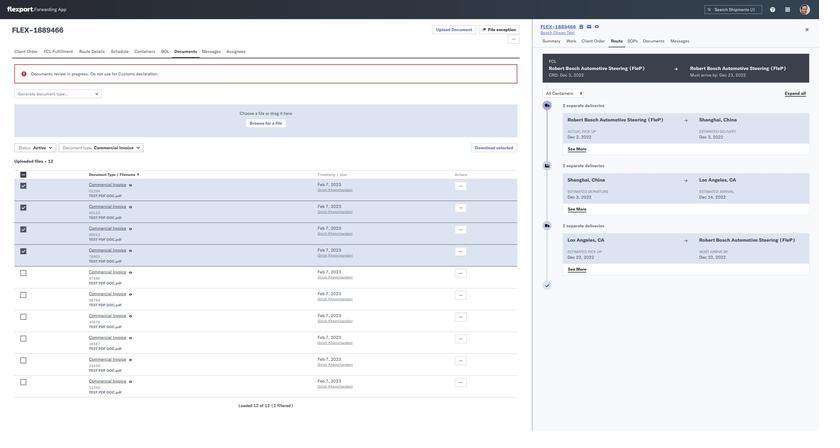 Task type: vqa. For each thing, say whether or not it's contained in the screenshot.
SETTINGS corresponding to Notifications settings
no



Task type: locate. For each thing, give the bounding box(es) containing it.
shanghai, china up estimated departure dec 3, 2022
[[568, 177, 605, 183]]

estimated up '22,'
[[568, 250, 587, 254]]

6 test pdf doc.pdf from the top
[[89, 303, 122, 307]]

commercial up 12345
[[89, 378, 112, 384]]

2 test from the top
[[89, 215, 98, 220]]

3 more from the top
[[577, 266, 587, 272]]

5 feb from the top
[[318, 269, 325, 275]]

see more button down estimated departure dec 3, 2022
[[565, 205, 590, 214]]

2022
[[574, 72, 584, 78], [736, 72, 746, 78], [581, 134, 592, 140], [713, 134, 724, 140], [581, 194, 592, 200], [716, 194, 726, 200], [584, 255, 594, 260], [716, 255, 726, 260]]

1 horizontal spatial los angeles, ca
[[700, 177, 737, 183]]

9 pdf from the top
[[99, 368, 106, 373]]

test pdf doc.pdf down the 90123
[[89, 215, 122, 220]]

girish for 89012
[[318, 231, 327, 236]]

commercial for 23456
[[89, 357, 112, 362]]

1 test from the top
[[89, 194, 98, 198]]

route
[[611, 38, 623, 44], [79, 49, 90, 54]]

3 test from the top
[[89, 237, 98, 242]]

test pdf doc.pdf down the 89012
[[89, 237, 122, 242]]

4 7, from the top
[[326, 247, 330, 253]]

commercial invoice link down 56789
[[89, 313, 126, 320]]

3, inside estimated departure dec 3, 2022
[[576, 194, 580, 200]]

1 horizontal spatial documents
[[174, 49, 197, 54]]

8 test pdf doc.pdf from the top
[[89, 346, 122, 351]]

pdf for 56789
[[99, 303, 106, 307]]

23,
[[728, 72, 735, 78], [708, 255, 715, 260]]

doc.pdf for 34567
[[107, 346, 122, 351]]

order down -
[[27, 49, 38, 54]]

2 more from the top
[[577, 206, 587, 212]]

commercial up 01234
[[89, 182, 112, 187]]

los angeles, ca up estimated pick up dec 22, 2022
[[568, 237, 605, 243]]

feb 7, 2023 girish khemchandani for 12345
[[318, 378, 353, 389]]

see more down 2,
[[568, 146, 587, 152]]

10 test from the top
[[89, 390, 98, 395]]

see for shanghai, china
[[568, 206, 576, 212]]

1 vertical spatial order
[[27, 49, 38, 54]]

2 / from the left
[[337, 172, 339, 177]]

test down the 90123
[[89, 215, 98, 220]]

0 horizontal spatial ca
[[598, 237, 605, 243]]

1 vertical spatial see
[[568, 206, 576, 212]]

or
[[266, 111, 270, 116]]

2 girish from the top
[[318, 209, 327, 214]]

1 vertical spatial separate
[[567, 163, 584, 168]]

fcl fulfillment
[[44, 49, 73, 54]]

0 vertical spatial 3,
[[569, 72, 573, 78]]

expand
[[785, 91, 800, 96]]

see more down '22,'
[[568, 266, 587, 272]]

12
[[48, 159, 53, 164], [254, 403, 259, 408], [265, 403, 270, 408]]

estimated up the 14,
[[700, 189, 719, 194]]

5 commercial invoice from the top
[[89, 269, 126, 275]]

estimated departure dec 3, 2022
[[568, 189, 609, 200]]

robert up must arrive by dec 23, 2022
[[700, 237, 715, 243]]

commercial invoice link down 01234
[[89, 203, 126, 211]]

0 horizontal spatial for
[[112, 71, 117, 77]]

more down estimated departure dec 3, 2022
[[577, 206, 587, 212]]

1 vertical spatial shanghai,
[[568, 177, 591, 183]]

2022 inside must arrive by dec 23, 2022
[[716, 255, 726, 260]]

commercial for 90123
[[89, 204, 112, 209]]

2 vertical spatial more
[[577, 266, 587, 272]]

pdf down 56789
[[99, 303, 106, 307]]

route left details
[[79, 49, 90, 54]]

see down estimated departure dec 3, 2022
[[568, 206, 576, 212]]

delivery
[[720, 129, 736, 134]]

feb 7, 2023 girish khemchandani for 89012
[[318, 226, 353, 236]]

Generate document type... text field
[[14, 89, 102, 98]]

commercial up 34567
[[89, 335, 112, 340]]

1 horizontal spatial 23,
[[728, 72, 735, 78]]

1 vertical spatial client order
[[14, 49, 38, 54]]

doc.pdf for 12345
[[107, 390, 122, 395]]

doc.pdf for 78901
[[107, 259, 122, 264]]

shanghai, up estimated delivery dec 3, 2022
[[700, 117, 723, 123]]

10 khemchandani from the top
[[328, 384, 353, 389]]

feb 7, 2023 girish khemchandani for 67890
[[318, 269, 353, 279]]

route for route
[[611, 38, 623, 44]]

fcl inside button
[[44, 49, 51, 54]]

8 girish from the top
[[318, 340, 327, 345]]

4 commercial invoice link from the top
[[89, 247, 126, 254]]

route details
[[79, 49, 105, 54]]

6 doc.pdf from the top
[[107, 303, 122, 307]]

9 test pdf doc.pdf from the top
[[89, 368, 122, 373]]

4 2023 from the top
[[331, 247, 341, 253]]

0 vertical spatial ca
[[730, 177, 737, 183]]

1 vertical spatial a
[[272, 121, 275, 126]]

2 7, from the top
[[326, 204, 330, 209]]

pdf for 89012
[[99, 237, 106, 242]]

0 horizontal spatial 23,
[[708, 255, 715, 260]]

6 feb 7, 2023 girish khemchandani from the top
[[318, 291, 353, 301]]

1 vertical spatial up
[[597, 250, 602, 254]]

3 commercial invoice from the top
[[89, 226, 126, 231]]

pdf down 45678
[[99, 325, 106, 329]]

ca up the arrival
[[730, 177, 737, 183]]

test for 45678
[[89, 325, 98, 329]]

8 commercial invoice link from the top
[[89, 334, 126, 342]]

10 feb 7, 2023 girish khemchandani from the top
[[318, 378, 353, 389]]

1 see more button from the top
[[565, 145, 590, 153]]

8 pdf from the top
[[99, 346, 106, 351]]

see more
[[568, 146, 587, 152], [568, 206, 587, 212], [568, 266, 587, 272]]

9 commercial invoice link from the top
[[89, 356, 126, 364]]

10 commercial invoice from the top
[[89, 378, 126, 384]]

10 girish from the top
[[318, 384, 327, 389]]

los
[[700, 177, 707, 183], [568, 237, 576, 243]]

dec inside estimated pick up dec 22, 2022
[[568, 255, 575, 260]]

pdf down 34567
[[99, 346, 106, 351]]

dec
[[560, 72, 568, 78], [720, 72, 727, 78], [568, 134, 575, 140], [700, 134, 707, 140], [568, 194, 575, 200], [700, 194, 707, 200], [568, 255, 575, 260], [700, 255, 707, 260]]

up inside estimated pick up dec 22, 2022
[[597, 250, 602, 254]]

arrive for by
[[710, 250, 723, 254]]

commercial invoice down type
[[89, 182, 126, 187]]

2 separate deliveries up estimated pick up dec 22, 2022
[[563, 223, 605, 229]]

crd: dec 3, 2022
[[549, 72, 584, 78]]

3 see more button from the top
[[565, 265, 590, 274]]

3 test pdf doc.pdf from the top
[[89, 237, 122, 242]]

commercial invoice link
[[89, 182, 126, 189], [89, 203, 126, 211], [89, 225, 126, 232], [89, 247, 126, 254], [89, 269, 126, 276], [89, 291, 126, 298], [89, 313, 126, 320], [89, 334, 126, 342], [89, 356, 126, 364], [89, 378, 126, 385]]

7 7, from the top
[[326, 313, 330, 318]]

2 feb 7, 2023 girish khemchandani from the top
[[318, 204, 353, 214]]

china up departure
[[592, 177, 605, 183]]

1 vertical spatial fcl
[[549, 59, 557, 64]]

khemchandani for 56789
[[328, 297, 353, 301]]

7, for 78901
[[326, 247, 330, 253]]

feb 7, 2023 girish khemchandani for 78901
[[318, 247, 353, 258]]

2022 inside estimated departure dec 3, 2022
[[581, 194, 592, 200]]

up inside actual pick up dec 2, 2022
[[591, 129, 596, 134]]

commercial invoice link down the 89012
[[89, 247, 126, 254]]

estimated
[[700, 129, 719, 134], [568, 189, 587, 194], [700, 189, 719, 194], [568, 250, 587, 254]]

0 horizontal spatial 12
[[48, 159, 53, 164]]

2 vertical spatial see more button
[[565, 265, 590, 274]]

client right work button
[[582, 38, 593, 44]]

1 doc.pdf from the top
[[107, 194, 122, 198]]

0 vertical spatial more
[[577, 146, 587, 152]]

2 vertical spatial documents
[[31, 71, 53, 77]]

1 vertical spatial route
[[79, 49, 90, 54]]

commercial invoice up 34567
[[89, 335, 126, 340]]

commercial invoice link for 56789
[[89, 291, 126, 298]]

2 2 separate deliveries from the top
[[563, 163, 605, 168]]

test
[[567, 30, 575, 35]]

0 vertical spatial arrive
[[701, 72, 712, 78]]

see more button down '22,'
[[565, 265, 590, 274]]

work
[[567, 38, 577, 44]]

estimated inside estimated arrival dec 14, 2022
[[700, 189, 719, 194]]

see down estimated pick up dec 22, 2022
[[568, 266, 576, 272]]

commercial invoice up 45678
[[89, 313, 126, 318]]

estimated inside estimated delivery dec 3, 2022
[[700, 129, 719, 134]]

test down the 89012
[[89, 237, 98, 242]]

girish for 01234
[[318, 188, 327, 192]]

commercial up the 89012
[[89, 226, 112, 231]]

khemchandani for 45678
[[328, 319, 353, 323]]

dec inside must arrive by dec 23, 2022
[[700, 255, 707, 260]]

test for 34567
[[89, 346, 98, 351]]

commercial for 45678
[[89, 313, 112, 318]]

invoice for 56789
[[113, 291, 126, 296]]

2 see more button from the top
[[565, 205, 590, 214]]

must inside must arrive by dec 23, 2022
[[700, 250, 710, 254]]

5 girish from the top
[[318, 275, 327, 279]]

3 2023 from the top
[[331, 226, 341, 231]]

commercial invoice link for 90123
[[89, 203, 126, 211]]

fcl up crd:
[[549, 59, 557, 64]]

3,
[[569, 72, 573, 78], [708, 134, 712, 140], [576, 194, 580, 200]]

8 feb from the top
[[318, 335, 325, 340]]

china
[[724, 117, 737, 123], [592, 177, 605, 183]]

feb for 78901
[[318, 247, 325, 253]]

pick inside estimated pick up dec 22, 2022
[[588, 250, 596, 254]]

test down 56789
[[89, 303, 98, 307]]

invoice
[[119, 145, 134, 150], [113, 182, 126, 187], [113, 204, 126, 209], [113, 226, 126, 231], [113, 247, 126, 253], [113, 269, 126, 275], [113, 291, 126, 296], [113, 313, 126, 318], [113, 335, 126, 340], [113, 357, 126, 362], [113, 378, 126, 384]]

sops
[[628, 38, 638, 44]]

must for must arrive by: dec 23, 2022
[[691, 72, 700, 78]]

1 vertical spatial deliveries
[[585, 163, 605, 168]]

0 horizontal spatial up
[[591, 129, 596, 134]]

2 deliveries from the top
[[585, 163, 605, 168]]

2022 right '22,'
[[584, 255, 594, 260]]

commercial invoice up 23456
[[89, 357, 126, 362]]

9 doc.pdf from the top
[[107, 368, 122, 373]]

estimated left delivery
[[700, 129, 719, 134]]

details
[[91, 49, 105, 54]]

7 2023 from the top
[[331, 313, 341, 318]]

7, for 67890
[[326, 269, 330, 275]]

7 test pdf doc.pdf from the top
[[89, 325, 122, 329]]

invoice for 67890
[[113, 269, 126, 275]]

must arrive by: dec 23, 2022
[[691, 72, 746, 78]]

see more down estimated departure dec 3, 2022
[[568, 206, 587, 212]]

pdf down 78901
[[99, 259, 106, 264]]

1 vertical spatial los
[[568, 237, 576, 243]]

0 vertical spatial a
[[255, 111, 258, 116]]

4 feb from the top
[[318, 247, 325, 253]]

see more button
[[565, 145, 590, 153], [565, 205, 590, 214], [565, 265, 590, 274]]

1 vertical spatial china
[[592, 177, 605, 183]]

commercial invoice link down the 90123
[[89, 225, 126, 232]]

12 right ∙
[[48, 159, 53, 164]]

7 feb from the top
[[318, 313, 325, 318]]

2 for robert
[[563, 103, 566, 108]]

documents button right bol
[[172, 46, 200, 58]]

2022 inside actual pick up dec 2, 2022
[[581, 134, 592, 140]]

more
[[577, 146, 587, 152], [577, 206, 587, 212], [577, 266, 587, 272]]

client order down -
[[14, 49, 38, 54]]

automotive
[[581, 65, 608, 71], [723, 65, 749, 71], [600, 117, 626, 123], [732, 237, 758, 243]]

0 vertical spatial document
[[452, 27, 472, 32]]

3, inside estimated delivery dec 3, 2022
[[708, 134, 712, 140]]

6 test from the top
[[89, 303, 98, 307]]

arrive inside must arrive by dec 23, 2022
[[710, 250, 723, 254]]

3 feb from the top
[[318, 226, 325, 231]]

0 vertical spatial china
[[724, 117, 737, 123]]

2 vertical spatial 3,
[[576, 194, 580, 200]]

doc.pdf for 23456
[[107, 368, 122, 373]]

1889466 down the forwarding app
[[33, 25, 64, 34]]

commercial for 89012
[[89, 226, 112, 231]]

2 separate deliveries
[[563, 103, 605, 108], [563, 163, 605, 168], [563, 223, 605, 229]]

1 commercial invoice from the top
[[89, 182, 126, 187]]

test for 01234
[[89, 194, 98, 198]]

7, for 56789
[[326, 291, 330, 296]]

for inside button
[[266, 121, 271, 126]]

commercial invoice for 90123
[[89, 204, 126, 209]]

arrive
[[701, 72, 712, 78], [710, 250, 723, 254]]

shanghai, china
[[700, 117, 737, 123], [568, 177, 605, 183]]

6 commercial invoice link from the top
[[89, 291, 126, 298]]

5 7, from the top
[[326, 269, 330, 275]]

download selected
[[475, 145, 514, 150]]

8 khemchandani from the top
[[328, 340, 353, 345]]

test pdf doc.pdf down 67890
[[89, 281, 122, 285]]

7 khemchandani from the top
[[328, 319, 353, 323]]

10 2023 from the top
[[331, 378, 341, 384]]

feb for 56789
[[318, 291, 325, 296]]

pdf
[[99, 194, 106, 198], [99, 215, 106, 220], [99, 237, 106, 242], [99, 259, 106, 264], [99, 281, 106, 285], [99, 303, 106, 307], [99, 325, 106, 329], [99, 346, 106, 351], [99, 368, 106, 373], [99, 390, 106, 395]]

1 horizontal spatial /
[[337, 172, 339, 177]]

0 vertical spatial separate
[[567, 103, 584, 108]]

bosch up by
[[716, 237, 731, 243]]

test pdf doc.pdf for 01234
[[89, 194, 122, 198]]

document
[[452, 27, 472, 32], [63, 145, 82, 150], [89, 172, 107, 177]]

up for dec 2, 2022
[[591, 129, 596, 134]]

4 commercial invoice from the top
[[89, 247, 126, 253]]

0 vertical spatial los
[[700, 177, 707, 183]]

7 test from the top
[[89, 325, 98, 329]]

1 horizontal spatial messages button
[[669, 36, 693, 47]]

type
[[83, 145, 92, 150]]

choose
[[240, 111, 254, 116]]

3 doc.pdf from the top
[[107, 237, 122, 242]]

2022 inside estimated arrival dec 14, 2022
[[716, 194, 726, 200]]

7, for 45678
[[326, 313, 330, 318]]

90123
[[89, 211, 100, 215]]

commercial invoice link down 34567
[[89, 356, 126, 364]]

test down 34567
[[89, 346, 98, 351]]

2022 down the arrival
[[716, 194, 726, 200]]

order left the route button
[[594, 38, 605, 44]]

1 vertical spatial shanghai, china
[[568, 177, 605, 183]]

2 vertical spatial see
[[568, 266, 576, 272]]

file exception button
[[479, 25, 520, 34], [479, 25, 520, 34]]

1 vertical spatial ca
[[598, 237, 605, 243]]

client order
[[582, 38, 605, 44], [14, 49, 38, 54]]

pick for dec 2, 2022
[[582, 129, 591, 134]]

china up delivery
[[724, 117, 737, 123]]

test for 23456
[[89, 368, 98, 373]]

deliveries for bosch
[[585, 103, 605, 108]]

2 horizontal spatial 12
[[265, 403, 270, 408]]

doc.pdf for 45678
[[107, 325, 122, 329]]

2022 inside estimated pick up dec 22, 2022
[[584, 255, 594, 260]]

0 horizontal spatial shanghai,
[[568, 177, 591, 183]]

2 vertical spatial see more
[[568, 266, 587, 272]]

feb for 01234
[[318, 182, 325, 187]]

2023 for 89012
[[331, 226, 341, 231]]

route inside button
[[79, 49, 90, 54]]

girish
[[318, 188, 327, 192], [318, 209, 327, 214], [318, 231, 327, 236], [318, 253, 327, 258], [318, 275, 327, 279], [318, 297, 327, 301], [318, 319, 327, 323], [318, 340, 327, 345], [318, 362, 327, 367], [318, 384, 327, 389]]

2022 inside estimated delivery dec 3, 2022
[[713, 134, 724, 140]]

7 commercial invoice from the top
[[89, 313, 126, 318]]

0 vertical spatial fcl
[[44, 49, 51, 54]]

los up estimated arrival dec 14, 2022
[[700, 177, 707, 183]]

2 khemchandani from the top
[[328, 209, 353, 214]]

see down actual
[[568, 146, 576, 152]]

4 test pdf doc.pdf from the top
[[89, 259, 122, 264]]

client order button right work
[[580, 36, 609, 47]]

5 feb 7, 2023 girish khemchandani from the top
[[318, 269, 353, 279]]

bosch up actual pick up dec 2, 2022
[[585, 117, 599, 123]]

1 vertical spatial must
[[700, 250, 710, 254]]

flex
[[12, 25, 29, 34]]

2 vertical spatial document
[[89, 172, 107, 177]]

angeles, up estimated pick up dec 22, 2022
[[577, 237, 597, 243]]

deliveries for china
[[585, 163, 605, 168]]

0 vertical spatial 2
[[563, 103, 566, 108]]

1 horizontal spatial 12
[[254, 403, 259, 408]]

estimated for estimated delivery dec 3, 2022
[[700, 129, 719, 134]]

1 vertical spatial document
[[63, 145, 82, 150]]

3 see more from the top
[[568, 266, 587, 272]]

0 vertical spatial los angeles, ca
[[700, 177, 737, 183]]

2 doc.pdf from the top
[[107, 215, 122, 220]]

pdf for 23456
[[99, 368, 106, 373]]

0 vertical spatial see
[[568, 146, 576, 152]]

commercial up 56789
[[89, 291, 112, 296]]

9 feb from the top
[[318, 357, 325, 362]]

0 vertical spatial client order
[[582, 38, 605, 44]]

23, inside must arrive by dec 23, 2022
[[708, 255, 715, 260]]

pick for dec 22, 2022
[[588, 250, 596, 254]]

2 vertical spatial separate
[[567, 223, 584, 229]]

feb for 67890
[[318, 269, 325, 275]]

3 khemchandani from the top
[[328, 231, 353, 236]]

1 separate from the top
[[567, 103, 584, 108]]

commercial invoice link down 23456
[[89, 378, 126, 385]]

0 vertical spatial route
[[611, 38, 623, 44]]

10 pdf from the top
[[99, 390, 106, 395]]

bol
[[161, 49, 169, 54]]

1 vertical spatial documents
[[174, 49, 197, 54]]

commercial invoice link down 78901
[[89, 269, 126, 276]]

do
[[90, 71, 96, 77]]

5 doc.pdf from the top
[[107, 281, 122, 285]]

a down drag
[[272, 121, 275, 126]]

test pdf doc.pdf down 12345
[[89, 390, 122, 395]]

2 horizontal spatial 3,
[[708, 134, 712, 140]]

0 vertical spatial 23,
[[728, 72, 735, 78]]

commercial invoice up 12345
[[89, 378, 126, 384]]

file left or
[[259, 111, 265, 116]]

commercial up 23456
[[89, 357, 112, 362]]

client order button down -
[[12, 46, 41, 58]]

girish for 78901
[[318, 253, 327, 258]]

4 khemchandani from the top
[[328, 253, 353, 258]]

(flep)
[[629, 65, 645, 71], [771, 65, 787, 71], [648, 117, 664, 123], [780, 237, 796, 243]]

3 feb 7, 2023 girish khemchandani from the top
[[318, 226, 353, 236]]

2 test pdf doc.pdf from the top
[[89, 215, 122, 220]]

2022 down delivery
[[713, 134, 724, 140]]

ca up estimated pick up dec 22, 2022
[[598, 237, 605, 243]]

test pdf doc.pdf down 34567
[[89, 346, 122, 351]]

2 horizontal spatial documents
[[643, 38, 665, 44]]

12345
[[89, 385, 100, 390]]

2022 down by
[[716, 255, 726, 260]]

arrive left by
[[710, 250, 723, 254]]

6 2023 from the top
[[331, 291, 341, 296]]

commercial up 45678
[[89, 313, 112, 318]]

app
[[58, 7, 66, 12]]

1 horizontal spatial up
[[597, 250, 602, 254]]

pdf down 12345
[[99, 390, 106, 395]]

invoice for 12345
[[113, 378, 126, 384]]

2022 right "by:"
[[736, 72, 746, 78]]

invoice for 34567
[[113, 335, 126, 340]]

1 2023 from the top
[[331, 182, 341, 187]]

commercial for 56789
[[89, 291, 112, 296]]

client down the flex
[[14, 49, 26, 54]]

1 horizontal spatial documents button
[[641, 36, 669, 47]]

document type / filename
[[89, 172, 135, 177]]

1 horizontal spatial document
[[89, 172, 107, 177]]

estimated inside estimated departure dec 3, 2022
[[568, 189, 587, 194]]

3 pdf from the top
[[99, 237, 106, 242]]

None checkbox
[[20, 226, 26, 232], [20, 270, 26, 276], [20, 314, 26, 320], [20, 336, 26, 342], [20, 358, 26, 364], [20, 379, 26, 385], [20, 226, 26, 232], [20, 270, 26, 276], [20, 314, 26, 320], [20, 336, 26, 342], [20, 358, 26, 364], [20, 379, 26, 385]]

commercial invoice for 78901
[[89, 247, 126, 253]]

0 vertical spatial client
[[582, 38, 593, 44]]

robert bosch automotive steering (flep)
[[549, 65, 645, 71], [691, 65, 787, 71], [568, 117, 664, 123], [700, 237, 796, 243]]

4 pdf from the top
[[99, 259, 106, 264]]

2 separate deliveries for shanghai,
[[563, 163, 605, 168]]

1 vertical spatial los angeles, ca
[[568, 237, 605, 243]]

client
[[582, 38, 593, 44], [14, 49, 26, 54]]

fcl
[[44, 49, 51, 54], [549, 59, 557, 64]]

1 horizontal spatial messages
[[671, 38, 690, 44]]

6 girish from the top
[[318, 297, 327, 301]]

1 vertical spatial for
[[266, 121, 271, 126]]

5 test pdf doc.pdf from the top
[[89, 281, 122, 285]]

route inside button
[[611, 38, 623, 44]]

1 vertical spatial 23,
[[708, 255, 715, 260]]

1 feb from the top
[[318, 182, 325, 187]]

test down 23456
[[89, 368, 98, 373]]

2
[[563, 103, 566, 108], [563, 163, 566, 168], [563, 223, 566, 229]]

1 vertical spatial arrive
[[710, 250, 723, 254]]

1 commercial invoice link from the top
[[89, 182, 126, 189]]

1 vertical spatial angeles,
[[577, 237, 597, 243]]

2 pdf from the top
[[99, 215, 106, 220]]

assignees button
[[224, 46, 249, 58]]

2022 down departure
[[581, 194, 592, 200]]

file
[[488, 27, 496, 32]]

status active
[[19, 145, 46, 150]]

1 vertical spatial see more
[[568, 206, 587, 212]]

dec inside actual pick up dec 2, 2022
[[568, 134, 575, 140]]

1 see from the top
[[568, 146, 576, 152]]

pick inside actual pick up dec 2, 2022
[[582, 129, 591, 134]]

0 horizontal spatial china
[[592, 177, 605, 183]]

None checkbox
[[20, 172, 26, 178], [20, 183, 26, 189], [20, 205, 26, 211], [20, 248, 26, 254], [20, 292, 26, 298], [20, 172, 26, 178], [20, 183, 26, 189], [20, 205, 26, 211], [20, 248, 26, 254], [20, 292, 26, 298]]

must left by
[[700, 250, 710, 254]]

12 for ∙
[[48, 159, 53, 164]]

0 vertical spatial angeles,
[[709, 177, 729, 183]]

girish for 45678
[[318, 319, 327, 323]]

1 more from the top
[[577, 146, 587, 152]]

file down it
[[276, 121, 282, 126]]

1 horizontal spatial file
[[276, 121, 282, 126]]

1 horizontal spatial fcl
[[549, 59, 557, 64]]

messages button
[[669, 36, 693, 47], [200, 46, 224, 58]]

estimated arrival dec 14, 2022
[[700, 189, 735, 200]]

commercial invoice link for 67890
[[89, 269, 126, 276]]

test down 78901
[[89, 259, 98, 264]]

2 separate deliveries up actual
[[563, 103, 605, 108]]

invoice for 01234
[[113, 182, 126, 187]]

forwarding app
[[34, 7, 66, 12]]

0 horizontal spatial /
[[117, 172, 119, 177]]

pdf for 01234
[[99, 194, 106, 198]]

deliveries
[[585, 103, 605, 108], [585, 163, 605, 168], [585, 223, 605, 229]]

0 vertical spatial pick
[[582, 129, 591, 134]]

test pdf doc.pdf for 23456
[[89, 368, 122, 373]]

see more button for shanghai,
[[565, 205, 590, 214]]

0 vertical spatial see more
[[568, 146, 587, 152]]

1 horizontal spatial for
[[266, 121, 271, 126]]

0 vertical spatial file
[[259, 111, 265, 116]]

test down 67890
[[89, 281, 98, 285]]

0 vertical spatial see more button
[[565, 145, 590, 153]]

0 vertical spatial messages
[[671, 38, 690, 44]]

3 commercial invoice link from the top
[[89, 225, 126, 232]]

0 horizontal spatial document
[[63, 145, 82, 150]]

10 test pdf doc.pdf from the top
[[89, 390, 122, 395]]

progress.
[[72, 71, 89, 77]]

1 horizontal spatial client
[[582, 38, 593, 44]]

1 test pdf doc.pdf from the top
[[89, 194, 122, 198]]

arrive left "by:"
[[701, 72, 712, 78]]

more for robert
[[577, 146, 587, 152]]

1 2 separate deliveries from the top
[[563, 103, 605, 108]]

/ right type
[[117, 172, 119, 177]]

2022 right 2,
[[581, 134, 592, 140]]

8 commercial invoice from the top
[[89, 335, 126, 340]]

fcl for fcl fulfillment
[[44, 49, 51, 54]]

browse for a file
[[250, 121, 282, 126]]

7, for 23456
[[326, 357, 330, 362]]

los up estimated pick up dec 22, 2022
[[568, 237, 576, 243]]

1 vertical spatial messages
[[202, 49, 221, 54]]

3 7, from the top
[[326, 226, 330, 231]]

commercial invoice link down type
[[89, 182, 126, 189]]

a
[[255, 111, 258, 116], [272, 121, 275, 126]]

10 doc.pdf from the top
[[107, 390, 122, 395]]

2 see more from the top
[[568, 206, 587, 212]]

estimated inside estimated pick up dec 22, 2022
[[568, 250, 587, 254]]

5 pdf from the top
[[99, 281, 106, 285]]

fulfillment
[[52, 49, 73, 54]]

los angeles, ca up estimated arrival dec 14, 2022
[[700, 177, 737, 183]]

declaration.
[[136, 71, 159, 77]]

expand all
[[785, 91, 806, 96]]

8 feb 7, 2023 girish khemchandani from the top
[[318, 335, 353, 345]]

1 horizontal spatial 3,
[[576, 194, 580, 200]]

pick
[[582, 129, 591, 134], [588, 250, 596, 254]]

more down 2,
[[577, 146, 587, 152]]

by
[[724, 250, 728, 254]]

pdf down the 89012
[[99, 237, 106, 242]]

a inside button
[[272, 121, 275, 126]]

timestamp
[[318, 172, 336, 177]]

3 2 separate deliveries from the top
[[563, 223, 605, 229]]

0 horizontal spatial route
[[79, 49, 90, 54]]

7 girish from the top
[[318, 319, 327, 323]]

commercial invoice link for 01234
[[89, 182, 126, 189]]

flex - 1889466
[[12, 25, 64, 34]]

shanghai, up estimated departure dec 3, 2022
[[568, 177, 591, 183]]

4 doc.pdf from the top
[[107, 259, 122, 264]]

7, for 89012
[[326, 226, 330, 231]]

1 vertical spatial see more button
[[565, 205, 590, 214]]

0 horizontal spatial order
[[27, 49, 38, 54]]

a right choose
[[255, 111, 258, 116]]

for right use
[[112, 71, 117, 77]]

1 7, from the top
[[326, 182, 330, 187]]

khemchandani for 01234
[[328, 188, 353, 192]]

feb 7, 2023 girish khemchandani for 01234
[[318, 182, 353, 192]]

5 2023 from the top
[[331, 269, 341, 275]]

01234
[[89, 189, 100, 193]]

estimated left departure
[[568, 189, 587, 194]]

commercial invoice link for 12345
[[89, 378, 126, 385]]



Task type: describe. For each thing, give the bounding box(es) containing it.
-
[[29, 25, 33, 34]]

browse
[[250, 121, 264, 126]]

upload
[[436, 27, 451, 32]]

feb 7, 2023 girish khemchandani for 56789
[[318, 291, 353, 301]]

3, for estimated departure dec 3, 2022
[[576, 194, 580, 200]]

commercial for 12345
[[89, 378, 112, 384]]

loaded 12 of 12 (2 filtered)
[[239, 403, 294, 408]]

2 horizontal spatial document
[[452, 27, 472, 32]]

see more for robert
[[568, 146, 587, 152]]

1 horizontal spatial client order button
[[580, 36, 609, 47]]

2 for shanghai,
[[563, 163, 566, 168]]

feb 7, 2023 girish khemchandani for 34567
[[318, 335, 353, 345]]

forwarding
[[34, 7, 57, 12]]

dec inside estimated arrival dec 14, 2022
[[700, 194, 707, 200]]

1 vertical spatial client
[[14, 49, 26, 54]]

feb for 12345
[[318, 378, 325, 384]]

dec inside estimated delivery dec 3, 2022
[[700, 134, 707, 140]]

commercial invoice link for 45678
[[89, 313, 126, 320]]

pdf for 90123
[[99, 215, 106, 220]]

separate for shanghai, china
[[567, 163, 584, 168]]

active
[[33, 145, 46, 150]]

fcl fulfillment button
[[41, 46, 77, 58]]

ocean
[[554, 30, 566, 35]]

commercial right type
[[94, 145, 118, 150]]

document type commercial invoice
[[63, 145, 134, 150]]

34567
[[89, 342, 100, 346]]

test for 12345
[[89, 390, 98, 395]]

commercial invoice for 56789
[[89, 291, 126, 296]]

bosch up "by:"
[[707, 65, 721, 71]]

2,
[[576, 134, 580, 140]]

feb 7, 2023 girish khemchandani for 23456
[[318, 357, 353, 367]]

choose a file or drag it here
[[240, 111, 292, 116]]

actual pick up dec 2, 2022
[[568, 129, 596, 140]]

test pdf doc.pdf for 89012
[[89, 237, 122, 242]]

0 horizontal spatial los angeles, ca
[[568, 237, 605, 243]]

7, for 34567
[[326, 335, 330, 340]]

feb 7, 2023 girish khemchandani for 90123
[[318, 204, 353, 214]]

commercial for 34567
[[89, 335, 112, 340]]

test pdf doc.pdf for 45678
[[89, 325, 122, 329]]

timestamp / user
[[318, 172, 347, 177]]

1 horizontal spatial angeles,
[[709, 177, 729, 183]]

0 horizontal spatial shanghai, china
[[568, 177, 605, 183]]

filename
[[120, 172, 135, 177]]

3 2 from the top
[[563, 223, 566, 229]]

all
[[801, 91, 806, 96]]

doc.pdf for 01234
[[107, 194, 122, 198]]

girish for 67890
[[318, 275, 327, 279]]

78901
[[89, 254, 100, 259]]

more for shanghai,
[[577, 206, 587, 212]]

feb for 45678
[[318, 313, 325, 318]]

0 horizontal spatial a
[[255, 111, 258, 116]]

2022 right crd:
[[574, 72, 584, 78]]

arrival
[[720, 189, 735, 194]]

uploaded files ∙ 12
[[14, 159, 53, 164]]

upload document button
[[432, 25, 477, 34]]

67890
[[89, 276, 100, 281]]

robert up crd:
[[549, 65, 565, 71]]

3 see from the top
[[568, 266, 576, 272]]

browse for a file button
[[246, 119, 286, 128]]

(2
[[271, 403, 276, 408]]

messages for the messages button to the left
[[202, 49, 221, 54]]

23456
[[89, 364, 100, 368]]

schedule
[[111, 49, 129, 54]]

commercial invoice for 67890
[[89, 269, 126, 275]]

2023 for 23456
[[331, 357, 341, 362]]

use
[[104, 71, 111, 77]]

test pdf doc.pdf for 12345
[[89, 390, 122, 395]]

files
[[35, 159, 43, 164]]

7, for 12345
[[326, 378, 330, 384]]

12 for of
[[265, 403, 270, 408]]

schedule button
[[109, 46, 132, 58]]

exception
[[497, 27, 516, 32]]

of
[[260, 403, 264, 408]]

khemchandani for 78901
[[328, 253, 353, 258]]

containers
[[134, 49, 155, 54]]

14,
[[708, 194, 715, 200]]

0 vertical spatial for
[[112, 71, 117, 77]]

robert up must arrive by: dec 23, 2022
[[691, 65, 706, 71]]

review
[[54, 71, 66, 77]]

commercial for 01234
[[89, 182, 112, 187]]

0 horizontal spatial messages button
[[200, 46, 224, 58]]

expand all button
[[782, 89, 810, 98]]

estimated pick up dec 22, 2022
[[568, 250, 602, 260]]

see more button for robert
[[565, 145, 590, 153]]

89012
[[89, 232, 100, 237]]

document for document type / filename
[[89, 172, 107, 177]]

file exception
[[488, 27, 516, 32]]

invoice for 89012
[[113, 226, 126, 231]]

route details button
[[77, 46, 109, 58]]

file inside button
[[276, 121, 282, 126]]

estimated for estimated pick up dec 22, 2022
[[568, 250, 587, 254]]

Search Shipments (/) text field
[[705, 5, 763, 14]]

pdf for 78901
[[99, 259, 106, 264]]

pdf for 67890
[[99, 281, 106, 285]]

upload document
[[436, 27, 472, 32]]

doc.pdf for 56789
[[107, 303, 122, 307]]

actions
[[455, 172, 467, 177]]

separate for robert bosch automotive steering (flep)
[[567, 103, 584, 108]]

selected
[[496, 145, 514, 150]]

2023 for 78901
[[331, 247, 341, 253]]

test for 78901
[[89, 259, 98, 264]]

1 horizontal spatial china
[[724, 117, 737, 123]]

containers button
[[132, 46, 159, 58]]

0 vertical spatial shanghai, china
[[700, 117, 737, 123]]

bosch up crd: dec 3, 2022
[[566, 65, 580, 71]]

56789
[[89, 298, 100, 302]]

flex-1889466
[[541, 24, 576, 30]]

2023 for 45678
[[331, 313, 341, 318]]

download selected button
[[471, 143, 518, 152]]

work button
[[564, 36, 580, 47]]

pdf for 34567
[[99, 346, 106, 351]]

messages for right the messages button
[[671, 38, 690, 44]]

customs
[[118, 71, 135, 77]]

girish for 34567
[[318, 340, 327, 345]]

0 horizontal spatial client order button
[[12, 46, 41, 58]]

summary button
[[540, 36, 564, 47]]

forwarding app link
[[7, 7, 66, 13]]

by:
[[713, 72, 719, 78]]

download
[[475, 145, 495, 150]]

robert up actual
[[568, 117, 583, 123]]

timestamp / user button
[[317, 171, 443, 177]]

it
[[280, 111, 283, 116]]

in
[[67, 71, 71, 77]]

2 separate deliveries for robert
[[563, 103, 605, 108]]

feb 7, 2023 girish khemchandani for 45678
[[318, 313, 353, 323]]

commercial invoice for 12345
[[89, 378, 126, 384]]

22,
[[576, 255, 583, 260]]

0 horizontal spatial 1889466
[[33, 25, 64, 34]]

0 horizontal spatial documents
[[31, 71, 53, 77]]

45678
[[89, 320, 100, 324]]

∙
[[44, 159, 47, 164]]

test pdf doc.pdf for 90123
[[89, 215, 122, 220]]

filtered)
[[277, 403, 294, 408]]

2023 for 01234
[[331, 182, 341, 187]]

feb for 89012
[[318, 226, 325, 231]]

flexport. image
[[7, 7, 34, 13]]

test pdf doc.pdf for 78901
[[89, 259, 122, 264]]

bosch down flex-
[[541, 30, 553, 35]]

see for robert bosch automotive steering (flep)
[[568, 146, 576, 152]]

test for 67890
[[89, 281, 98, 285]]

not
[[97, 71, 103, 77]]

must for must arrive by dec 23, 2022
[[700, 250, 710, 254]]

feb for 23456
[[318, 357, 325, 362]]

flex-
[[541, 24, 555, 30]]

1 horizontal spatial los
[[700, 177, 707, 183]]

must arrive by dec 23, 2022
[[700, 250, 728, 260]]

route button
[[609, 36, 625, 47]]

commercial invoice link for 34567
[[89, 334, 126, 342]]

1 / from the left
[[117, 172, 119, 177]]

bol button
[[159, 46, 172, 58]]

0 vertical spatial shanghai,
[[700, 117, 723, 123]]

7, for 90123
[[326, 204, 330, 209]]

documents review in progress. do not use for customs declaration.
[[31, 71, 159, 77]]

23, for by
[[708, 255, 715, 260]]

commercial for 67890
[[89, 269, 112, 275]]

sops button
[[625, 36, 641, 47]]

feb for 34567
[[318, 335, 325, 340]]

fcl for fcl
[[549, 59, 557, 64]]

3 separate from the top
[[567, 223, 584, 229]]

drag
[[271, 111, 279, 116]]

1 horizontal spatial 1889466
[[555, 24, 576, 30]]

pdf for 12345
[[99, 390, 106, 395]]

0 horizontal spatial documents button
[[172, 46, 200, 58]]

7, for 01234
[[326, 182, 330, 187]]

0 horizontal spatial los
[[568, 237, 576, 243]]

arrive for by:
[[701, 72, 712, 78]]

3 deliveries from the top
[[585, 223, 605, 229]]

commercial invoice for 01234
[[89, 182, 126, 187]]

see more for shanghai,
[[568, 206, 587, 212]]

23, for by:
[[728, 72, 735, 78]]

khemchandani for 89012
[[328, 231, 353, 236]]

1 horizontal spatial ca
[[730, 177, 737, 183]]

1 horizontal spatial order
[[594, 38, 605, 44]]

0 horizontal spatial angeles,
[[577, 237, 597, 243]]

loaded
[[239, 403, 253, 408]]

departure
[[588, 189, 609, 194]]

assignees
[[226, 49, 246, 54]]

status
[[19, 145, 31, 150]]

3, for estimated delivery dec 3, 2022
[[708, 134, 712, 140]]

dec inside estimated departure dec 3, 2022
[[568, 194, 575, 200]]

user
[[340, 172, 347, 177]]

bosch ocean test
[[541, 30, 575, 35]]

2023 for 12345
[[331, 378, 341, 384]]

khemchandani for 23456
[[328, 362, 353, 367]]

flex-1889466 link
[[541, 24, 576, 30]]

actual
[[568, 129, 581, 134]]

crd:
[[549, 72, 559, 78]]

estimated delivery dec 3, 2022
[[700, 129, 736, 140]]



